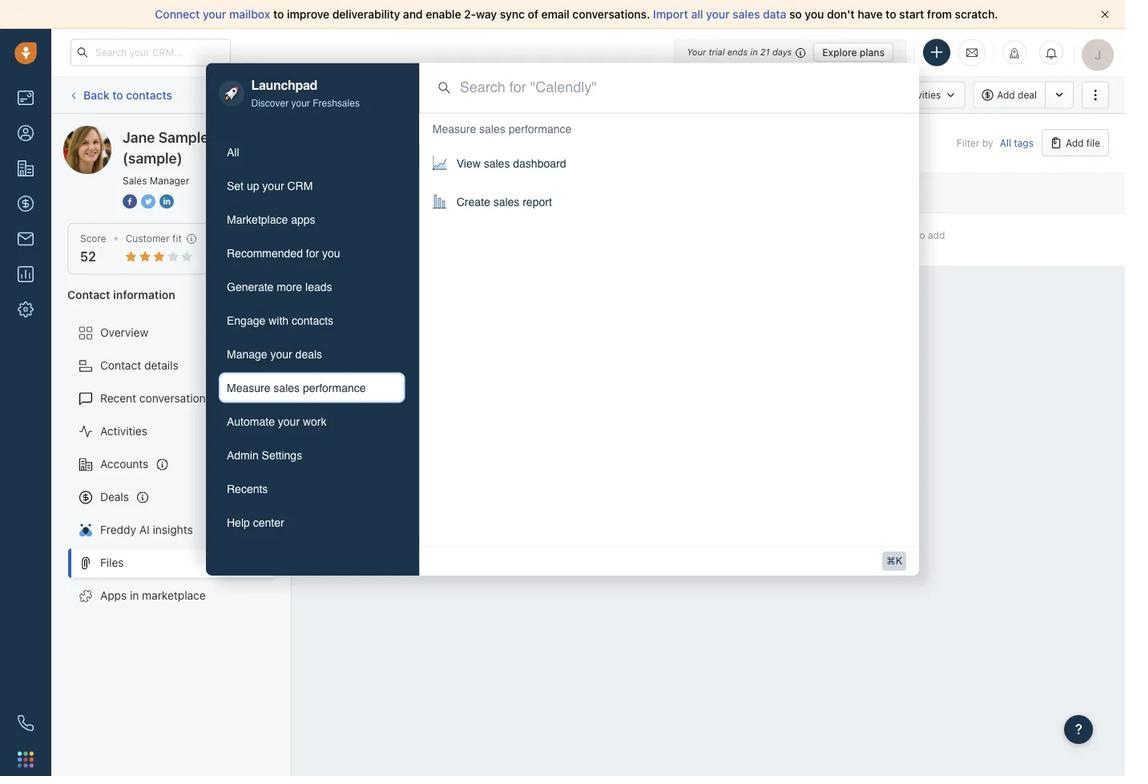 Task type: describe. For each thing, give the bounding box(es) containing it.
your inside automate your work button
[[278, 415, 300, 428]]

email
[[542, 8, 570, 21]]

all
[[692, 8, 704, 21]]

don't
[[827, 8, 855, 21]]

report
[[523, 196, 552, 209]]

back
[[83, 88, 110, 101]]

phone element
[[10, 707, 42, 739]]

and
[[403, 8, 423, 21]]

0 vertical spatial in
[[751, 47, 758, 57]]

close image
[[1102, 10, 1110, 18]]

facebook circled image
[[123, 192, 137, 210]]

call button
[[538, 81, 587, 109]]

how to attach files to contacts? link
[[345, 231, 492, 248]]

automate your work button
[[219, 406, 405, 436]]

contact for contact information
[[67, 288, 110, 301]]

import
[[653, 8, 689, 21]]

contacts for back to contacts
[[126, 88, 172, 101]]

sales inside measure sales performance button
[[274, 381, 300, 394]]

sales for sales activities
[[874, 89, 898, 101]]

contact information
[[67, 288, 175, 301]]

launchpad
[[251, 78, 317, 93]]

click to add
[[892, 229, 946, 241]]

marketplace
[[227, 213, 288, 226]]

marketplace apps button
[[219, 204, 405, 234]]

email image
[[967, 46, 978, 59]]

apps
[[291, 213, 316, 226]]

explore
[[823, 47, 858, 58]]

freshsales
[[313, 97, 360, 109]]

updates available. click to refresh. link
[[494, 80, 683, 110]]

to left 'add'
[[917, 229, 926, 241]]

freshworks switcher image
[[18, 752, 34, 768]]

sales manager
[[123, 175, 189, 186]]

all button
[[219, 137, 405, 167]]

recommended for you
[[227, 246, 340, 259]]

settings
[[262, 449, 302, 461]]

you inside button
[[322, 246, 340, 259]]

information
[[113, 288, 175, 301]]

email button
[[473, 81, 530, 109]]

available.
[[558, 89, 600, 100]]

0 vertical spatial you
[[805, 8, 825, 21]]

0 horizontal spatial in
[[130, 589, 139, 602]]

file
[[1087, 137, 1101, 148]]

scratch.
[[955, 8, 999, 21]]

so
[[790, 8, 802, 21]]

way
[[476, 8, 497, 21]]

help center
[[227, 516, 284, 529]]

recommended for you button
[[219, 238, 405, 268]]

sales inside 'measure sales performance' heading
[[480, 123, 506, 136]]

manage
[[227, 347, 267, 360]]

engage with contacts
[[227, 314, 334, 327]]

conversations.
[[573, 8, 650, 21]]

details
[[144, 359, 179, 372]]

contacts for engage with contacts
[[292, 314, 334, 327]]

sales for sales manager
[[123, 175, 147, 186]]

measure sales performance heading inside list of options list box
[[433, 121, 572, 137]]

generate more leads
[[227, 280, 332, 293]]

sales activities
[[874, 89, 942, 101]]

engage
[[227, 314, 266, 327]]

leads
[[306, 280, 332, 293]]

list of options list box
[[420, 113, 920, 221]]

center
[[253, 516, 284, 529]]

recents button
[[219, 473, 405, 504]]

your inside launchpad discover your freshsales
[[291, 97, 310, 109]]

measure for list of options list box
[[433, 123, 476, 136]]

21
[[761, 47, 770, 57]]

how to attach files to contacts?
[[345, 232, 492, 243]]

insights
[[153, 523, 193, 536]]

email
[[497, 89, 521, 101]]

score 52
[[80, 233, 106, 264]]

customer fit
[[126, 233, 182, 244]]

dashboard
[[513, 157, 566, 170]]

add file button
[[1042, 129, 1110, 156]]

k
[[896, 556, 903, 567]]

add for add deal
[[998, 89, 1016, 101]]

to right the mailbox
[[273, 8, 284, 21]]

ai
[[139, 523, 150, 536]]

by
[[983, 137, 994, 148]]

tags
[[892, 188, 914, 197]]

accounts
[[100, 457, 149, 471]]

explore plans
[[823, 47, 885, 58]]

work
[[303, 415, 327, 428]]

phone image
[[18, 715, 34, 731]]

automate
[[227, 415, 275, 428]]

add deal button
[[974, 81, 1046, 109]]

all inside all button
[[227, 145, 239, 158]]

automate your work
[[227, 415, 327, 428]]

improve
[[287, 8, 330, 21]]

⌘ k
[[887, 556, 903, 567]]

explore plans link
[[814, 42, 894, 62]]

2-
[[464, 8, 476, 21]]

crm
[[287, 179, 313, 192]]

manage your deals
[[227, 347, 322, 360]]

52 button
[[80, 249, 96, 264]]

trial
[[709, 47, 725, 57]]

contact for contact details
[[100, 359, 141, 372]]



Task type: locate. For each thing, give the bounding box(es) containing it.
back to contacts
[[83, 88, 172, 101]]

filter by all tags
[[957, 137, 1034, 148]]

1 horizontal spatial contacts
[[292, 314, 334, 327]]

from
[[928, 8, 953, 21]]

all up set
[[227, 145, 239, 158]]

0 horizontal spatial you
[[322, 246, 340, 259]]

add left file
[[1066, 137, 1084, 148]]

name
[[308, 188, 333, 197]]

your right all
[[706, 8, 730, 21]]

1 vertical spatial click
[[892, 229, 914, 241]]

sales
[[733, 8, 760, 21], [480, 123, 506, 136], [480, 123, 506, 136], [484, 157, 510, 170], [494, 196, 520, 209], [274, 381, 300, 394]]

1 vertical spatial contacts
[[292, 314, 334, 327]]

0 horizontal spatial contacts
[[126, 88, 172, 101]]

in right apps
[[130, 589, 139, 602]]

contacts up manage your deals button
[[292, 314, 334, 327]]

1 horizontal spatial click
[[892, 229, 914, 241]]

contacts?
[[446, 232, 492, 243]]

view sales dashboard
[[457, 157, 566, 170]]

(sample)
[[123, 149, 183, 166]]

performance inside list of options list box
[[509, 123, 572, 136]]

your right up
[[262, 179, 284, 192]]

1 vertical spatial sales
[[123, 175, 147, 186]]

add for add file
[[1066, 137, 1084, 148]]

click right available.
[[603, 89, 625, 100]]

tab list
[[219, 137, 405, 538]]

0 horizontal spatial add
[[998, 89, 1016, 101]]

to right 'files'
[[434, 232, 444, 243]]

your inside set up your crm button
[[262, 179, 284, 192]]

1 horizontal spatial add
[[1066, 137, 1084, 148]]

sampleton
[[159, 128, 231, 146]]

admin settings
[[227, 449, 302, 461]]

your left the work
[[278, 415, 300, 428]]

create sales report
[[457, 196, 552, 209]]

performance
[[509, 123, 572, 136], [509, 123, 572, 136], [303, 381, 366, 394]]

contact
[[67, 288, 110, 301], [100, 359, 141, 372]]

activities
[[901, 89, 942, 101]]

measure for measure sales performance button
[[227, 381, 271, 394]]

tags
[[1015, 137, 1034, 148]]

manager
[[150, 175, 189, 186]]

twitter circled image
[[141, 192, 156, 210]]

mng settings image
[[260, 291, 271, 302]]

1 horizontal spatial all
[[1001, 137, 1012, 148]]

add inside button
[[1066, 137, 1084, 148]]

help center button
[[219, 507, 405, 538]]

call link
[[538, 81, 587, 109]]

measure sales performance button
[[219, 372, 405, 403]]

0 vertical spatial contact
[[67, 288, 110, 301]]

linkedin circled image
[[160, 192, 174, 210]]

recent
[[100, 392, 136, 405]]

overview
[[100, 326, 148, 339]]

fit
[[172, 233, 182, 244]]

jane
[[123, 128, 155, 146]]

performance inside measure sales performance button
[[303, 381, 366, 394]]

0 horizontal spatial all
[[227, 145, 239, 158]]

generate more leads button
[[219, 271, 405, 302]]

0 vertical spatial click
[[603, 89, 625, 100]]

create
[[457, 196, 490, 209]]

score
[[80, 233, 106, 244]]

launchpad discover your freshsales
[[251, 78, 360, 109]]

your left deals
[[271, 347, 292, 360]]

set up your crm button
[[219, 170, 405, 201]]

back to contacts link
[[67, 82, 173, 108]]

start
[[900, 8, 925, 21]]

performance for list of options list box
[[509, 123, 572, 136]]

how
[[345, 232, 365, 243]]

contact details
[[100, 359, 179, 372]]

contacts down the search your crm... text box
[[126, 88, 172, 101]]

refresh.
[[640, 89, 675, 100]]

you
[[805, 8, 825, 21], [322, 246, 340, 259]]

0 horizontal spatial click
[[603, 89, 625, 100]]

measure inside button
[[227, 381, 271, 394]]

add inside button
[[998, 89, 1016, 101]]

measure sales performance
[[433, 123, 572, 136], [433, 123, 572, 136], [227, 381, 366, 394]]

performance for measure sales performance button
[[303, 381, 366, 394]]

your
[[203, 8, 226, 21], [706, 8, 730, 21], [291, 97, 310, 109], [262, 179, 284, 192], [271, 347, 292, 360], [278, 415, 300, 428]]

your inside manage your deals button
[[271, 347, 292, 360]]

marketplace
[[142, 589, 206, 602]]

you right so
[[805, 8, 825, 21]]

measure sales performance for list of options list box
[[433, 123, 572, 136]]

all tags link
[[1001, 137, 1034, 148]]

0 vertical spatial contacts
[[126, 88, 172, 101]]

add
[[998, 89, 1016, 101], [1066, 137, 1084, 148]]

contacts
[[126, 88, 172, 101], [292, 314, 334, 327]]

measure sales performance inside list of options list box
[[433, 123, 572, 136]]

1 vertical spatial in
[[130, 589, 139, 602]]

sync
[[500, 8, 525, 21]]

measure
[[433, 123, 476, 136], [433, 123, 476, 136], [227, 381, 271, 394]]

your left the mailbox
[[203, 8, 226, 21]]

connect your mailbox to improve deliverability and enable 2-way sync of email conversations. import all your sales data so you don't have to start from scratch.
[[155, 8, 999, 21]]

to inside updates available. click to refresh. link
[[628, 89, 637, 100]]

1 vertical spatial contact
[[100, 359, 141, 372]]

in left 21 at top right
[[751, 47, 758, 57]]

to left start
[[886, 8, 897, 21]]

0 vertical spatial sales
[[874, 89, 898, 101]]

attach
[[380, 232, 410, 243]]

⌘
[[887, 556, 896, 567]]

marketplace apps
[[227, 213, 316, 226]]

generate
[[227, 280, 274, 293]]

sales left activities
[[874, 89, 898, 101]]

data
[[763, 8, 787, 21]]

52
[[80, 249, 96, 264]]

Search your CRM... text field
[[71, 39, 231, 66]]

filter
[[957, 137, 980, 148]]

all right by
[[1001, 137, 1012, 148]]

updates available. click to refresh.
[[517, 89, 675, 100]]

to inside back to contacts link
[[112, 88, 123, 101]]

of
[[528, 8, 539, 21]]

tab list containing all
[[219, 137, 405, 538]]

1 horizontal spatial sales
[[874, 89, 898, 101]]

measure sales performance for measure sales performance button
[[227, 381, 366, 394]]

0 horizontal spatial sales
[[123, 175, 147, 186]]

deliverability
[[333, 8, 400, 21]]

contact up recent
[[100, 359, 141, 372]]

freddy
[[100, 523, 136, 536]]

sales up facebook circled "image"
[[123, 175, 147, 186]]

import all your sales data link
[[653, 8, 790, 21]]

updates
[[517, 89, 555, 100]]

1 vertical spatial add
[[1066, 137, 1084, 148]]

measure sales performance inside measure sales performance button
[[227, 381, 366, 394]]

to right how
[[368, 232, 377, 243]]

with
[[269, 314, 289, 327]]

press-command-k-to-open-and-close element
[[883, 552, 907, 571]]

1 horizontal spatial in
[[751, 47, 758, 57]]

click left 'add'
[[892, 229, 914, 241]]

all
[[1001, 137, 1012, 148], [227, 145, 239, 158]]

customer
[[126, 233, 170, 244]]

enable
[[426, 8, 461, 21]]

contacts inside button
[[292, 314, 334, 327]]

freddy ai insights
[[100, 523, 193, 536]]

jane sampleton (sample)
[[123, 128, 231, 166]]

measure inside heading
[[433, 123, 476, 136]]

add
[[928, 229, 946, 241]]

connect your mailbox link
[[155, 8, 273, 21]]

up
[[247, 179, 259, 192]]

add left deal
[[998, 89, 1016, 101]]

measure sales performance heading
[[433, 121, 572, 137], [433, 121, 572, 137]]

manage your deals button
[[219, 339, 405, 369]]

conversations
[[139, 392, 212, 405]]

recents
[[227, 482, 268, 495]]

help
[[227, 516, 250, 529]]

files
[[412, 232, 432, 243]]

have
[[858, 8, 883, 21]]

for
[[306, 246, 319, 259]]

admin
[[227, 449, 259, 461]]

days
[[773, 47, 792, 57]]

Try "connect email" field
[[460, 77, 900, 98]]

in
[[751, 47, 758, 57], [130, 589, 139, 602]]

set up your crm
[[227, 179, 313, 192]]

contact down 52
[[67, 288, 110, 301]]

add deal
[[998, 89, 1038, 101]]

0 vertical spatial add
[[998, 89, 1016, 101]]

your down launchpad
[[291, 97, 310, 109]]

connect
[[155, 8, 200, 21]]

you right for
[[322, 246, 340, 259]]

1 vertical spatial you
[[322, 246, 340, 259]]

to right back
[[112, 88, 123, 101]]

to left refresh.
[[628, 89, 637, 100]]

more
[[277, 280, 302, 293]]

1 horizontal spatial you
[[805, 8, 825, 21]]



Task type: vqa. For each thing, say whether or not it's contained in the screenshot.
the "Customize contact scoring"
no



